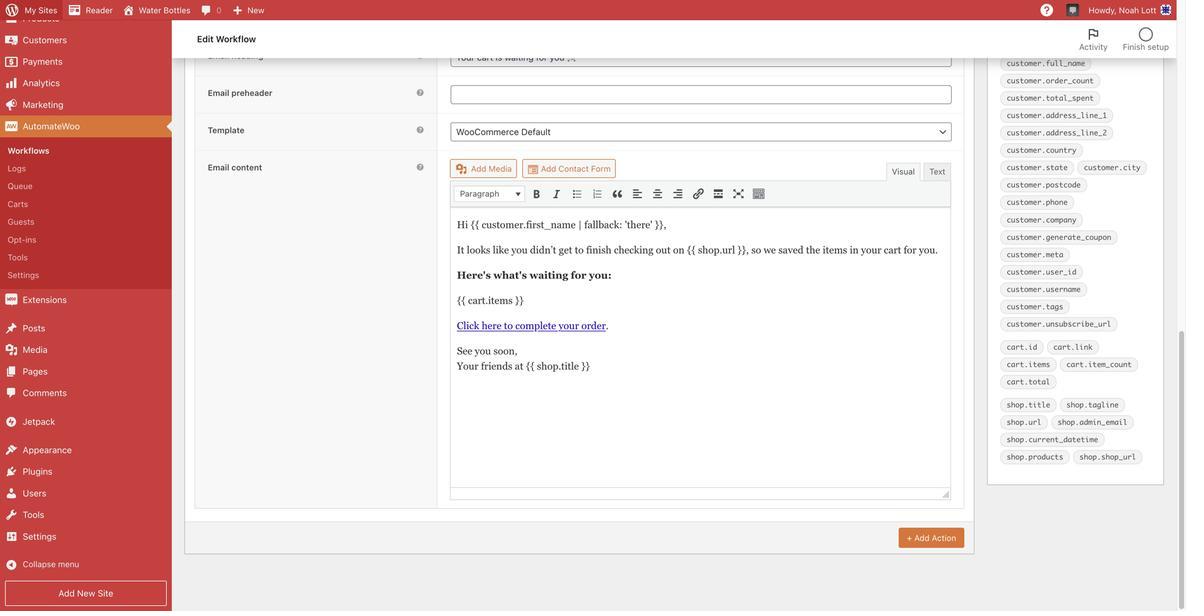 Task type: locate. For each thing, give the bounding box(es) containing it.
comments
[[23, 388, 67, 398]]

email for email heading
[[208, 51, 229, 60]]

marketing link
[[0, 94, 172, 116]]

cart.link
[[1054, 343, 1093, 352]]

settings up collapse
[[23, 531, 56, 542]]

notification image
[[1068, 4, 1078, 15]]

email for email preheader
[[208, 88, 229, 98]]

1 tools link from the top
[[0, 249, 172, 266]]

reader link
[[62, 0, 118, 20]]

media up pages
[[23, 345, 48, 355]]

tools link down "plugins" link
[[0, 504, 172, 526]]

customer.total_spent
[[1007, 94, 1094, 103]]

1 vertical spatial media
[[23, 345, 48, 355]]

3 email from the top
[[208, 88, 229, 98]]

0 vertical spatial media
[[489, 164, 512, 173]]

email content
[[208, 163, 262, 172]]

0 vertical spatial settings
[[8, 270, 39, 280]]

payments
[[23, 56, 63, 67]]

opt-ins
[[8, 235, 36, 244]]

posts
[[23, 323, 45, 334]]

email left the preheader
[[208, 88, 229, 98]]

guests link
[[0, 213, 172, 231]]

text button
[[924, 163, 951, 181]]

pages link
[[0, 361, 172, 383]]

cart.id
[[1007, 343, 1037, 352]]

tools link
[[0, 249, 172, 266], [0, 504, 172, 526]]

add inside + add action link
[[914, 533, 930, 543]]

add down menu
[[58, 588, 75, 599]]

None text field
[[451, 85, 952, 104]]

1 vertical spatial settings link
[[0, 526, 172, 548]]

appearance link
[[0, 440, 172, 461]]

payments link
[[0, 51, 172, 72]]

email heading
[[208, 51, 263, 60]]

ins
[[25, 235, 36, 244]]

noah
[[1119, 5, 1139, 15]]

products link
[[0, 8, 172, 29]]

automatewoo link
[[0, 116, 172, 137]]

media up paragraph button
[[489, 164, 512, 173]]

cart.items
[[1007, 360, 1050, 369]]

customer.email
[[1007, 7, 1068, 16]]

0 vertical spatial new
[[247, 5, 264, 15]]

customer.user_id
[[1007, 267, 1077, 277]]

email up edit workflow
[[208, 14, 229, 23]]

reader
[[86, 5, 113, 15]]

new up the workflow
[[247, 5, 264, 15]]

settings
[[8, 270, 39, 280], [23, 531, 56, 542]]

add contact form
[[539, 164, 611, 173]]

logs
[[8, 164, 26, 173]]

customer.first_name
[[1007, 24, 1090, 33]]

sites
[[38, 5, 57, 15]]

customer.tags
[[1007, 302, 1064, 311]]

1 email from the top
[[208, 14, 229, 23]]

settings link up collapse menu 'dropdown button'
[[0, 526, 172, 548]]

howdy,
[[1089, 5, 1117, 15]]

add for add new site
[[58, 588, 75, 599]]

collapse menu
[[23, 560, 79, 569]]

posts link
[[0, 318, 172, 339]]

1 vertical spatial settings
[[23, 531, 56, 542]]

visual button
[[886, 163, 921, 181]]

add left 'contact'
[[541, 164, 556, 173]]

new left 'site'
[[77, 588, 95, 599]]

customer.last_name
[[1007, 41, 1085, 51]]

add right the "+"
[[914, 533, 930, 543]]

tab list
[[1072, 20, 1177, 58]]

media
[[489, 164, 512, 173], [23, 345, 48, 355]]

4 email from the top
[[208, 163, 229, 172]]

2 email from the top
[[208, 51, 229, 60]]

email left content at the top left of the page
[[208, 163, 229, 172]]

0 horizontal spatial new
[[77, 588, 95, 599]]

email down edit workflow
[[208, 51, 229, 60]]

customer.unsubscribe_url
[[1007, 320, 1111, 329]]

2 settings link from the top
[[0, 526, 172, 548]]

jetpack
[[23, 416, 55, 427]]

media link
[[0, 339, 172, 361]]

None text field
[[451, 11, 952, 30], [451, 48, 952, 67], [451, 11, 952, 30], [451, 48, 952, 67]]

collapse menu button
[[0, 555, 172, 576]]

customer.full_name
[[1007, 59, 1085, 68]]

contact
[[559, 164, 589, 173]]

add inside add media "button"
[[471, 164, 486, 173]]

tools down opt-
[[8, 253, 28, 262]]

1 vertical spatial tools link
[[0, 504, 172, 526]]

customer.generate_coupon
[[1007, 233, 1111, 242]]

1 horizontal spatial media
[[489, 164, 512, 173]]

0 vertical spatial settings link
[[0, 266, 172, 284]]

paragraph
[[460, 189, 499, 198]]

comments link
[[0, 383, 172, 404]]

add up 'paragraph'
[[471, 164, 486, 173]]

0 vertical spatial tools link
[[0, 249, 172, 266]]

new link
[[227, 0, 270, 20]]

add inside add contact form button
[[541, 164, 556, 173]]

action
[[932, 533, 956, 543]]

1 horizontal spatial new
[[247, 5, 264, 15]]

automatewoo
[[23, 121, 80, 131]]

0 vertical spatial tools
[[8, 253, 28, 262]]

tab list containing activity
[[1072, 20, 1177, 58]]

toolbar navigation
[[0, 0, 1177, 23]]

shop.tagline
[[1067, 400, 1119, 410]]

activity button
[[1072, 20, 1115, 58]]

customer.address_line_1
[[1007, 111, 1107, 120]]

site
[[98, 588, 113, 599]]

tools link down guests "link"
[[0, 249, 172, 266]]

customer.company
[[1007, 215, 1077, 224]]

howdy, noah lott
[[1089, 5, 1157, 15]]

0 link
[[196, 0, 227, 20]]

customer.phone
[[1007, 198, 1068, 207]]

pages
[[23, 366, 48, 377]]

logs link
[[0, 159, 172, 177]]

tools
[[8, 253, 28, 262], [23, 510, 44, 520]]

email subject *
[[208, 14, 267, 23]]

subject
[[231, 14, 261, 23]]

settings up extensions
[[8, 270, 39, 280]]

my sites link
[[0, 0, 62, 20]]

email
[[208, 14, 229, 23], [208, 51, 229, 60], [208, 88, 229, 98], [208, 163, 229, 172]]

add media button
[[450, 159, 517, 178]]

water bottles
[[139, 5, 191, 15]]

settings link up extensions "link"
[[0, 266, 172, 284]]

tools down users
[[23, 510, 44, 520]]

form
[[591, 164, 611, 173]]

customer.address_line_2
[[1007, 128, 1107, 137]]



Task type: vqa. For each thing, say whether or not it's contained in the screenshot.
Paragraph
yes



Task type: describe. For each thing, give the bounding box(es) containing it.
setup
[[1148, 42, 1169, 51]]

products
[[23, 13, 59, 23]]

add media
[[469, 164, 512, 173]]

cart.item_count
[[1067, 360, 1132, 369]]

edit
[[197, 34, 214, 44]]

users link
[[0, 483, 172, 504]]

queue
[[8, 181, 33, 191]]

finish setup
[[1123, 42, 1169, 51]]

+ add action
[[907, 533, 956, 543]]

my sites
[[25, 5, 57, 15]]

paragraph button
[[454, 186, 524, 201]]

appearance
[[23, 445, 72, 455]]

extensions
[[23, 295, 67, 305]]

+ add action link
[[899, 528, 965, 548]]

2 tools link from the top
[[0, 504, 172, 526]]

add for add contact form
[[541, 164, 556, 173]]

finish
[[1123, 42, 1145, 51]]

opt-
[[8, 235, 25, 244]]

0 horizontal spatial media
[[23, 345, 48, 355]]

add for add media
[[471, 164, 486, 173]]

customer.state
[[1007, 163, 1068, 172]]

add new site link
[[5, 581, 167, 606]]

edit workflow
[[197, 34, 256, 44]]

0
[[216, 5, 222, 15]]

shop.url
[[1007, 418, 1042, 427]]

activity
[[1079, 42, 1108, 51]]

1 vertical spatial tools
[[23, 510, 44, 520]]

customers link
[[0, 29, 172, 51]]

paragraph button
[[454, 186, 525, 202]]

email for email content
[[208, 163, 229, 172]]

carts link
[[0, 195, 172, 213]]

cart.total
[[1007, 377, 1050, 387]]

finish setup button
[[1115, 20, 1177, 58]]

menu
[[58, 560, 79, 569]]

new inside toolbar navigation
[[247, 5, 264, 15]]

email for email subject *
[[208, 14, 229, 23]]

analytics link
[[0, 72, 172, 94]]

customer.meta
[[1007, 250, 1064, 259]]

customer.username
[[1007, 285, 1081, 294]]

users
[[23, 488, 46, 499]]

jetpack link
[[0, 411, 172, 433]]

lott
[[1141, 5, 1157, 15]]

extensions link
[[0, 289, 172, 311]]

media inside "button"
[[489, 164, 512, 173]]

add new site
[[58, 588, 113, 599]]

customers
[[23, 35, 67, 45]]

preheader
[[231, 88, 273, 98]]

customer.order_count
[[1007, 76, 1094, 85]]

visual
[[892, 167, 915, 176]]

+
[[907, 533, 912, 543]]

bottles
[[164, 5, 191, 15]]

shop.shop_url
[[1080, 453, 1136, 462]]

workflows link
[[0, 142, 172, 159]]

customer.city
[[1084, 163, 1141, 172]]

my
[[25, 5, 36, 15]]

shop.title
[[1007, 400, 1050, 410]]

shop.admin_email
[[1058, 418, 1128, 427]]

water bottles link
[[118, 0, 196, 20]]

water
[[139, 5, 161, 15]]

shop.products
[[1007, 453, 1064, 462]]

collapse
[[23, 560, 56, 569]]

heading
[[231, 51, 263, 60]]

opt-ins link
[[0, 231, 172, 249]]

1 vertical spatial new
[[77, 588, 95, 599]]

guests
[[8, 217, 34, 226]]

plugins link
[[0, 461, 172, 483]]

1 settings link from the top
[[0, 266, 172, 284]]

add contact form button
[[522, 159, 616, 178]]

*
[[263, 14, 267, 23]]

queue link
[[0, 177, 172, 195]]



